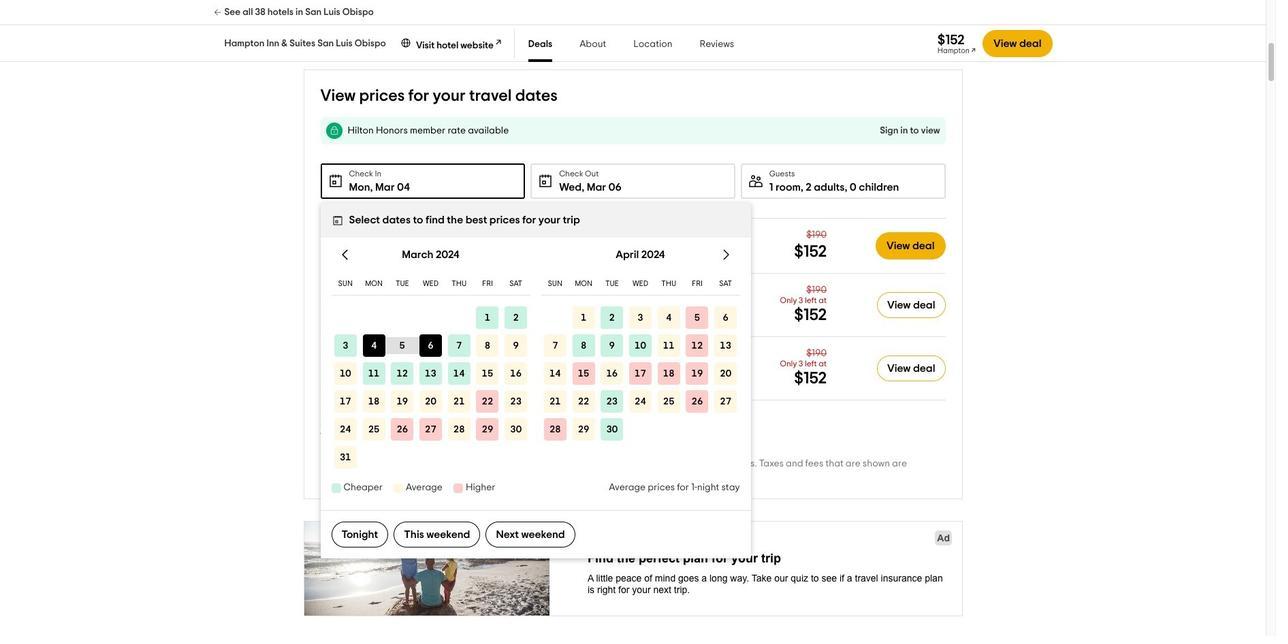 Task type: locate. For each thing, give the bounding box(es) containing it.
1 horizontal spatial row group
[[541, 304, 740, 444]]

grid
[[331, 238, 530, 471], [541, 238, 740, 471]]

0 horizontal spatial row group
[[331, 304, 530, 471]]

next month image
[[718, 247, 734, 263]]

row
[[331, 273, 530, 296], [541, 273, 740, 296], [331, 304, 530, 332], [541, 304, 740, 332], [331, 332, 530, 360], [541, 332, 740, 360], [331, 360, 530, 388], [541, 360, 740, 388], [331, 388, 530, 416], [541, 388, 740, 416], [331, 416, 530, 444], [541, 416, 740, 444]]

previous month image
[[337, 247, 353, 263]]

0 horizontal spatial grid
[[331, 238, 530, 471]]

2 grid from the left
[[541, 238, 740, 471]]

1 horizontal spatial grid
[[541, 238, 740, 471]]

1 row group from the left
[[331, 304, 530, 471]]

2 row group from the left
[[541, 304, 740, 444]]

row group
[[331, 304, 530, 471], [541, 304, 740, 444]]



Task type: describe. For each thing, give the bounding box(es) containing it.
1 grid from the left
[[331, 238, 530, 471]]

advertisement region
[[303, 521, 963, 619]]

row group for first grid from the left
[[331, 304, 530, 471]]

row group for 1st grid from the right
[[541, 304, 740, 444]]

row inside "row group"
[[541, 416, 740, 444]]



